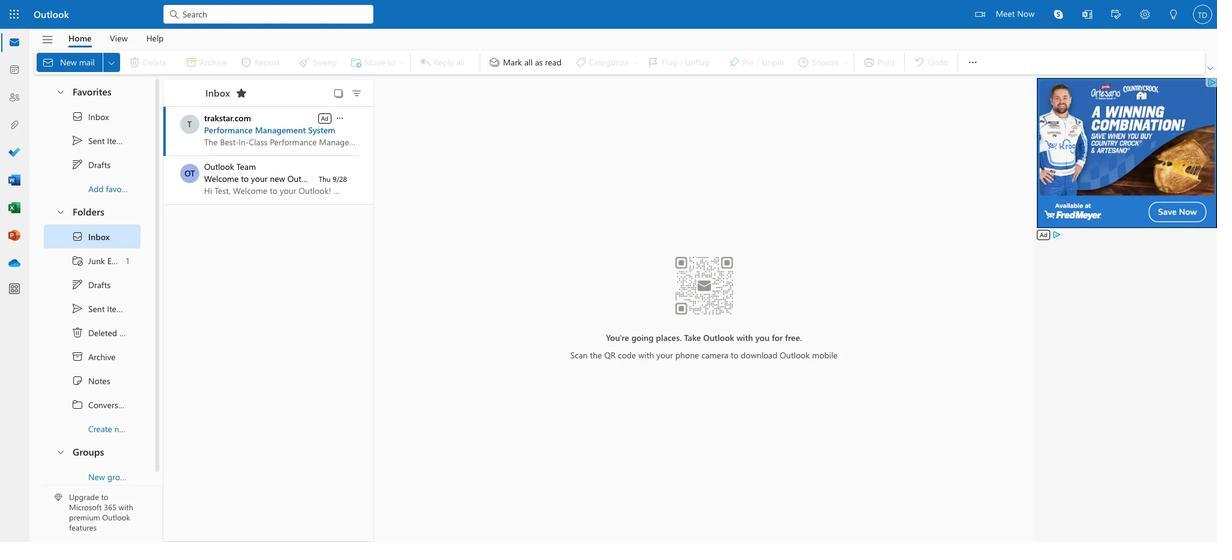 Task type: describe. For each thing, give the bounding box(es) containing it.
welcome to your new outlook.com account
[[204, 173, 367, 184]]

 button for favorites
[[50, 80, 70, 103]]

new inside  new mail
[[60, 56, 77, 68]]

 deleted items
[[71, 327, 140, 339]]

add
[[88, 183, 104, 194]]

help button
[[137, 29, 173, 47]]

 for 2nd  tree item
[[71, 279, 83, 291]]

word image
[[8, 175, 20, 187]]

 tree item
[[44, 345, 141, 369]]

mail image
[[8, 37, 20, 49]]

 for 1st  tree item from the bottom
[[71, 231, 83, 243]]

add favorite
[[88, 183, 134, 194]]

new group
[[88, 471, 130, 483]]

now
[[1018, 8, 1035, 19]]

folders tree item
[[44, 201, 141, 225]]


[[71, 399, 83, 411]]

 tree item
[[44, 321, 141, 345]]

create new folder tree item
[[44, 417, 154, 441]]

 button
[[1160, 0, 1189, 31]]


[[71, 255, 83, 267]]

2  tree item from the top
[[44, 273, 141, 297]]

places.
[[656, 332, 682, 343]]

1 vertical spatial ad
[[1040, 231, 1048, 239]]

application containing outlook
[[0, 0, 1217, 542]]

camera
[[702, 349, 729, 361]]

 for favorites
[[56, 87, 65, 96]]

outlook inside upgrade to microsoft 365 with premium outlook features
[[102, 512, 130, 523]]

mail
[[79, 56, 95, 68]]


[[168, 8, 180, 20]]

more apps image
[[8, 283, 20, 296]]

mobile
[[812, 349, 838, 361]]

management
[[255, 124, 306, 136]]

code
[[618, 349, 636, 361]]

email
[[107, 255, 127, 266]]

 archive
[[71, 351, 116, 363]]

 button
[[1102, 0, 1131, 31]]

ad inside the message list no conversations selected 'list box'
[[321, 114, 329, 122]]

folder
[[132, 423, 154, 435]]

your inside the message list no conversations selected 'list box'
[[251, 173, 268, 184]]

as
[[535, 56, 543, 68]]

inbox for 1st  tree item from the bottom
[[88, 231, 110, 242]]

 button
[[103, 53, 120, 72]]

 tree item inside 'tree'
[[44, 297, 141, 321]]

thu
[[319, 174, 331, 184]]

help
[[146, 32, 164, 44]]

team
[[237, 161, 256, 172]]


[[1169, 10, 1179, 19]]

inbox inside inbox 
[[205, 86, 230, 99]]

all
[[524, 56, 533, 68]]

outlook.com
[[288, 173, 336, 184]]

outlook down free.
[[780, 349, 810, 361]]

 new mail
[[42, 56, 95, 68]]

 button for groups
[[50, 441, 70, 463]]

 search field
[[163, 0, 374, 27]]


[[1054, 10, 1064, 19]]

 sent items inside favorites tree
[[71, 135, 127, 147]]

1  tree item from the top
[[44, 105, 141, 129]]

features
[[69, 523, 97, 533]]

9/28
[[333, 174, 347, 184]]

deleted
[[88, 327, 117, 338]]

2 sent from the top
[[88, 303, 105, 314]]

2  from the top
[[71, 303, 83, 315]]

 for groups
[[56, 447, 65, 457]]

outlook up camera
[[704, 332, 734, 343]]

 for  dropdown button to the right
[[967, 56, 979, 68]]

 drafts for 2nd  tree item
[[71, 279, 111, 291]]

2  sent items from the top
[[71, 303, 127, 315]]

inbox 
[[205, 86, 247, 99]]

 button inside the message list no conversations selected 'list box'
[[335, 112, 345, 124]]

 button
[[35, 29, 59, 50]]


[[1083, 10, 1093, 19]]

set your advertising preferences image
[[1053, 230, 1062, 240]]


[[71, 327, 83, 339]]

drafts for first  tree item
[[88, 159, 111, 170]]

calendar image
[[8, 64, 20, 76]]

tree inside application
[[44, 225, 154, 441]]

group
[[107, 471, 130, 483]]

 mark all as read
[[489, 56, 562, 68]]

 button
[[1073, 0, 1102, 31]]

 button
[[1205, 62, 1216, 74]]

premium features image
[[54, 494, 62, 502]]

365
[[104, 502, 117, 513]]

download
[[741, 349, 778, 361]]

microsoft
[[69, 502, 102, 513]]

tab list inside application
[[59, 29, 173, 47]]

 button for folders
[[50, 201, 70, 223]]

trakstar.com image
[[180, 115, 199, 134]]

scan
[[570, 349, 588, 361]]

home
[[68, 32, 92, 44]]

account manager for test dummy image
[[1193, 5, 1213, 24]]

2  tree item from the top
[[44, 225, 141, 249]]

add favorite tree item
[[44, 177, 141, 201]]

tags group
[[483, 50, 852, 74]]

read
[[545, 56, 562, 68]]

you're
[[606, 332, 629, 343]]

inbox for second  tree item from the bottom of the application containing outlook
[[88, 111, 109, 122]]


[[42, 56, 54, 68]]


[[333, 88, 344, 99]]

 button
[[347, 85, 366, 102]]

favorites
[[73, 85, 111, 98]]

items inside  deleted items
[[119, 327, 140, 338]]

move & delete group
[[37, 50, 408, 74]]

 tree item
[[44, 369, 141, 393]]

trakstar.com
[[204, 112, 251, 124]]

groups
[[73, 446, 104, 458]]


[[235, 87, 247, 99]]

people image
[[8, 92, 20, 104]]

view
[[110, 32, 128, 44]]


[[1208, 65, 1214, 71]]

your inside you're going places. take outlook with you for free. scan the qr code with your phone camera to download outlook mobile
[[657, 349, 673, 361]]

 for folders
[[56, 207, 65, 217]]

upgrade to microsoft 365 with premium outlook features
[[69, 492, 133, 533]]



Task type: locate. For each thing, give the bounding box(es) containing it.
 up  in the bottom left of the page
[[71, 303, 83, 315]]

inbox
[[205, 86, 230, 99], [88, 111, 109, 122], [88, 231, 110, 242]]

to inside upgrade to microsoft 365 with premium outlook features
[[101, 492, 108, 502]]

new left folder on the bottom of the page
[[114, 423, 130, 435]]

sent inside favorites tree
[[88, 135, 105, 146]]

0 vertical spatial 
[[967, 56, 979, 68]]

2 vertical spatial with
[[119, 502, 133, 513]]

 button down 
[[961, 50, 985, 74]]

 drafts inside favorites tree
[[71, 159, 111, 171]]

new
[[60, 56, 77, 68], [88, 471, 105, 483]]

 sent items
[[71, 135, 127, 147], [71, 303, 127, 315]]

0 vertical spatial drafts
[[88, 159, 111, 170]]

 drafts for first  tree item
[[71, 159, 111, 171]]

your down team
[[251, 173, 268, 184]]

favorite
[[106, 183, 134, 194]]

outlook inside the message list no conversations selected 'list box'
[[204, 161, 234, 172]]

favorites tree
[[44, 76, 141, 201]]

Search for email, meetings, files and more. field
[[181, 8, 366, 20]]

 down 
[[967, 56, 979, 68]]

inbox inside 'tree'
[[88, 231, 110, 242]]

 up ''
[[71, 231, 83, 243]]

t
[[187, 118, 192, 130]]

junk
[[88, 255, 105, 266]]

 inbox inside favorites tree
[[71, 111, 109, 123]]

0 vertical spatial  tree item
[[44, 129, 141, 153]]

1 vertical spatial  drafts
[[71, 279, 111, 291]]

inbox heading
[[190, 80, 251, 106]]

 drafts inside 'tree'
[[71, 279, 111, 291]]


[[489, 56, 501, 68]]

 tree item
[[44, 249, 141, 273]]


[[967, 56, 979, 68], [335, 113, 345, 123]]

phone
[[676, 349, 699, 361]]

 tree item
[[44, 129, 141, 153], [44, 297, 141, 321]]

ad up system
[[321, 114, 329, 122]]

with left you
[[737, 332, 753, 343]]

1 vertical spatial 
[[71, 231, 83, 243]]

items
[[107, 135, 127, 146], [107, 303, 127, 314], [119, 327, 140, 338]]

1 vertical spatial  inbox
[[71, 231, 110, 243]]

 inbox down folders tree item
[[71, 231, 110, 243]]

 tree item down junk
[[44, 273, 141, 297]]

0 vertical spatial  tree item
[[44, 153, 141, 177]]

outlook banner
[[0, 0, 1217, 31]]

2 vertical spatial items
[[119, 327, 140, 338]]

 tree item down favorites tree item
[[44, 129, 141, 153]]

 button inside "groups" tree item
[[50, 441, 70, 463]]

new left outlook.com
[[270, 173, 285, 184]]

take
[[684, 332, 701, 343]]

items inside favorites tree
[[107, 135, 127, 146]]

welcome
[[204, 173, 239, 184]]

0 vertical spatial to
[[241, 173, 249, 184]]

1 vertical spatial with
[[639, 349, 654, 361]]

favorites tree item
[[44, 80, 141, 105]]

 up add favorite tree item
[[71, 159, 83, 171]]

 inside popup button
[[107, 58, 116, 68]]

 button inside folders tree item
[[50, 201, 70, 223]]

premium
[[69, 512, 100, 523]]

1 vertical spatial drafts
[[88, 279, 111, 290]]

 down ''
[[71, 279, 83, 291]]

drafts for 2nd  tree item
[[88, 279, 111, 290]]

1 vertical spatial  button
[[335, 112, 345, 124]]

1  button from the top
[[50, 80, 70, 103]]

new inside create new folder tree item
[[114, 423, 130, 435]]

1 vertical spatial items
[[107, 303, 127, 314]]

 inside favorites tree item
[[56, 87, 65, 96]]

0 vertical spatial 
[[71, 111, 83, 123]]

 tree item up "add"
[[44, 153, 141, 177]]

message list no conversations selected list box
[[163, 107, 374, 542]]

 sent items up "add"
[[71, 135, 127, 147]]

0 vertical spatial  tree item
[[44, 105, 141, 129]]

1 drafts from the top
[[88, 159, 111, 170]]

to for welcome to your new outlook.com account
[[241, 173, 249, 184]]

to right camera
[[731, 349, 739, 361]]

3  button from the top
[[50, 441, 70, 463]]

1 vertical spatial  button
[[50, 201, 70, 223]]


[[1112, 10, 1121, 19]]

meet
[[996, 8, 1015, 19]]

2 horizontal spatial with
[[737, 332, 753, 343]]

excel image
[[8, 202, 20, 214]]

1 vertical spatial 
[[71, 279, 83, 291]]

 drafts down  tree item
[[71, 279, 111, 291]]

 inside favorites tree
[[71, 135, 83, 147]]

1 vertical spatial  tree item
[[44, 273, 141, 297]]

 button inside favorites tree item
[[50, 80, 70, 103]]

0 vertical spatial new
[[60, 56, 77, 68]]

2  tree item from the top
[[44, 297, 141, 321]]

 drafts
[[71, 159, 111, 171], [71, 279, 111, 291]]

inbox up " junk email 1"
[[88, 231, 110, 242]]

 inbox down favorites tree item
[[71, 111, 109, 123]]

drafts inside favorites tree
[[88, 159, 111, 170]]

thu 9/28
[[319, 174, 347, 184]]

sent
[[88, 135, 105, 146], [88, 303, 105, 314]]

notes
[[88, 375, 110, 387]]

to inside the message list no conversations selected 'list box'
[[241, 173, 249, 184]]

performance
[[204, 124, 253, 136]]

ad
[[321, 114, 329, 122], [1040, 231, 1048, 239]]

1 horizontal spatial ad
[[1040, 231, 1048, 239]]

1 vertical spatial sent
[[88, 303, 105, 314]]

drafts up "add"
[[88, 159, 111, 170]]

 drafts up add favorite tree item
[[71, 159, 111, 171]]

1 sent from the top
[[88, 135, 105, 146]]


[[71, 135, 83, 147], [71, 303, 83, 315]]

folders
[[73, 205, 104, 218]]

tab list
[[59, 29, 173, 47]]

1 horizontal spatial with
[[639, 349, 654, 361]]

new inside the message list no conversations selected 'list box'
[[270, 173, 285, 184]]

going
[[632, 332, 654, 343]]

 button down  new mail
[[50, 80, 70, 103]]

1 vertical spatial  tree item
[[44, 225, 141, 249]]

tree
[[44, 225, 154, 441]]

0 vertical spatial items
[[107, 135, 127, 146]]

outlook right premium
[[102, 512, 130, 523]]

with inside upgrade to microsoft 365 with premium outlook features
[[119, 502, 133, 513]]

outlook team
[[204, 161, 256, 172]]

tree containing 
[[44, 225, 154, 441]]

to for upgrade to microsoft 365 with premium outlook features
[[101, 492, 108, 502]]

meet now
[[996, 8, 1035, 19]]

1  from the top
[[71, 159, 83, 171]]

 left groups
[[56, 447, 65, 457]]

message list section
[[163, 77, 374, 542]]

1  tree item from the top
[[44, 153, 141, 177]]

powerpoint image
[[8, 230, 20, 242]]

your
[[251, 173, 268, 184], [657, 349, 673, 361]]


[[41, 33, 54, 46]]

groups tree item
[[44, 441, 141, 465]]

outlook team image
[[180, 164, 199, 183]]


[[1141, 10, 1150, 19]]

0 horizontal spatial new
[[114, 423, 130, 435]]

 inside favorites tree
[[71, 159, 83, 171]]

files image
[[8, 120, 20, 132]]

2  button from the top
[[50, 201, 70, 223]]

 button
[[1044, 0, 1073, 29]]

home button
[[59, 29, 101, 47]]

to do image
[[8, 147, 20, 159]]

 button left groups
[[50, 441, 70, 463]]

new left group
[[88, 471, 105, 483]]

 button
[[50, 80, 70, 103], [50, 201, 70, 223], [50, 441, 70, 463]]

0 vertical spatial 
[[71, 159, 83, 171]]

0 horizontal spatial  button
[[335, 112, 345, 124]]

items up  deleted items
[[107, 303, 127, 314]]

outlook up welcome
[[204, 161, 234, 172]]

outlook inside banner
[[34, 8, 69, 20]]

 up system
[[335, 113, 345, 123]]

1 horizontal spatial to
[[241, 173, 249, 184]]

inbox inside favorites tree
[[88, 111, 109, 122]]

 left folders
[[56, 207, 65, 217]]

0 horizontal spatial with
[[119, 502, 133, 513]]

0 vertical spatial  sent items
[[71, 135, 127, 147]]

 button
[[1131, 0, 1160, 31]]

2 drafts from the top
[[88, 279, 111, 290]]

mark
[[503, 56, 522, 68]]

 right mail
[[107, 58, 116, 68]]

 tree item
[[44, 153, 141, 177], [44, 273, 141, 297]]

1 vertical spatial  tree item
[[44, 297, 141, 321]]


[[976, 10, 985, 19]]

2 horizontal spatial to
[[731, 349, 739, 361]]

outlook up  button on the top
[[34, 8, 69, 20]]

archive
[[88, 351, 116, 362]]

0 vertical spatial  button
[[50, 80, 70, 103]]


[[71, 351, 83, 363]]

to right upgrade
[[101, 492, 108, 502]]

new
[[270, 173, 285, 184], [114, 423, 130, 435]]

 junk email 1
[[71, 255, 129, 267]]

2  inbox from the top
[[71, 231, 110, 243]]

1  from the top
[[71, 111, 83, 123]]

2 vertical spatial inbox
[[88, 231, 110, 242]]

 tree item
[[44, 393, 141, 417]]

 down  new mail
[[56, 87, 65, 96]]

new group tree item
[[44, 465, 141, 489]]

tab list containing home
[[59, 29, 173, 47]]

0 vertical spatial with
[[737, 332, 753, 343]]

0 vertical spatial inbox
[[205, 86, 230, 99]]

drafts
[[88, 159, 111, 170], [88, 279, 111, 290]]

new left mail
[[60, 56, 77, 68]]

1 vertical spatial 
[[71, 303, 83, 315]]

1  tree item from the top
[[44, 129, 141, 153]]

sent up  tree item
[[88, 303, 105, 314]]

 for first  tree item
[[71, 159, 83, 171]]

account
[[338, 173, 367, 184]]

 down favorites tree item
[[71, 111, 83, 123]]

view button
[[101, 29, 137, 47]]

0 vertical spatial your
[[251, 173, 268, 184]]

0 horizontal spatial 
[[335, 113, 345, 123]]

with right 365
[[119, 502, 133, 513]]

you
[[756, 332, 770, 343]]

 for second  tree item from the bottom of the application containing outlook
[[71, 111, 83, 123]]

0 horizontal spatial to
[[101, 492, 108, 502]]

inbox left 
[[205, 86, 230, 99]]

1
[[126, 255, 129, 266]]


[[351, 88, 363, 100]]

 button left folders
[[50, 201, 70, 223]]

1 horizontal spatial new
[[270, 173, 285, 184]]

 inside favorites tree
[[71, 111, 83, 123]]

 inside "groups" tree item
[[56, 447, 65, 457]]

free.
[[785, 332, 802, 343]]

upgrade
[[69, 492, 99, 502]]

drafts inside 'tree'
[[88, 279, 111, 290]]

0 vertical spatial sent
[[88, 135, 105, 146]]

with down the going
[[639, 349, 654, 361]]

1  drafts from the top
[[71, 159, 111, 171]]

application
[[0, 0, 1217, 542]]

 button
[[232, 83, 251, 103]]

1 horizontal spatial your
[[657, 349, 673, 361]]

1 vertical spatial  sent items
[[71, 303, 127, 315]]

 sent items up deleted
[[71, 303, 127, 315]]

items right deleted
[[119, 327, 140, 338]]

ad left set your advertising preferences icon
[[1040, 231, 1048, 239]]

1  inbox from the top
[[71, 111, 109, 123]]

2 vertical spatial  button
[[50, 441, 70, 463]]

to inside you're going places. take outlook with you for free. scan the qr code with your phone camera to download outlook mobile
[[731, 349, 739, 361]]

0 horizontal spatial new
[[60, 56, 77, 68]]

1 vertical spatial your
[[657, 349, 673, 361]]

sent up "add"
[[88, 135, 105, 146]]

1 horizontal spatial  button
[[961, 50, 985, 74]]

0 vertical spatial ad
[[321, 114, 329, 122]]

0 vertical spatial  drafts
[[71, 159, 111, 171]]


[[71, 375, 83, 387]]

the
[[590, 349, 602, 361]]

 tree item up junk
[[44, 225, 141, 249]]

your down places.
[[657, 349, 673, 361]]

1 horizontal spatial new
[[88, 471, 105, 483]]

create new folder
[[88, 423, 154, 435]]

items up favorite
[[107, 135, 127, 146]]

0 vertical spatial  inbox
[[71, 111, 109, 123]]

drafts down " junk email 1"
[[88, 279, 111, 290]]


[[71, 159, 83, 171], [71, 279, 83, 291]]

 button
[[961, 50, 985, 74], [335, 112, 345, 124]]

to
[[241, 173, 249, 184], [731, 349, 739, 361], [101, 492, 108, 502]]

0 horizontal spatial ad
[[321, 114, 329, 122]]

1 vertical spatial inbox
[[88, 111, 109, 122]]

qr
[[604, 349, 616, 361]]

 tree item
[[44, 105, 141, 129], [44, 225, 141, 249]]

 tree item down favorites at the top of the page
[[44, 105, 141, 129]]

1  from the top
[[71, 135, 83, 147]]

create
[[88, 423, 112, 435]]

0 vertical spatial 
[[71, 135, 83, 147]]

2  from the top
[[71, 279, 83, 291]]

 for  dropdown button within the message list no conversations selected 'list box'
[[335, 113, 345, 123]]

2  drafts from the top
[[71, 279, 111, 291]]

 inside 'tree'
[[71, 279, 83, 291]]

for
[[772, 332, 783, 343]]

2  from the top
[[71, 231, 83, 243]]

to down team
[[241, 173, 249, 184]]

Select a conversation checkbox
[[180, 164, 204, 183]]

system
[[308, 124, 335, 136]]

inbox down favorites tree item
[[88, 111, 109, 122]]

left-rail-appbar navigation
[[2, 29, 26, 277]]

 inside folders tree item
[[56, 207, 65, 217]]

 inbox
[[71, 111, 109, 123], [71, 231, 110, 243]]

 button up system
[[335, 112, 345, 124]]

1 vertical spatial 
[[335, 113, 345, 123]]

 down favorites tree item
[[71, 135, 83, 147]]

0 vertical spatial new
[[270, 173, 285, 184]]

1 vertical spatial new
[[114, 423, 130, 435]]

1 vertical spatial new
[[88, 471, 105, 483]]

you're going places. take outlook with you for free. scan the qr code with your phone camera to download outlook mobile
[[570, 332, 838, 361]]

 button
[[330, 85, 347, 102]]

 inside the message list no conversations selected 'list box'
[[335, 113, 345, 123]]

1  sent items from the top
[[71, 135, 127, 147]]

1 vertical spatial to
[[731, 349, 739, 361]]

outlook link
[[34, 0, 69, 29]]

 notes
[[71, 375, 110, 387]]

0 vertical spatial  button
[[961, 50, 985, 74]]

2 vertical spatial to
[[101, 492, 108, 502]]

1 horizontal spatial 
[[967, 56, 979, 68]]

onedrive image
[[8, 258, 20, 270]]

0 horizontal spatial your
[[251, 173, 268, 184]]

new inside new group tree item
[[88, 471, 105, 483]]

 tree item up deleted
[[44, 297, 141, 321]]



Task type: vqa. For each thing, say whether or not it's contained in the screenshot.


